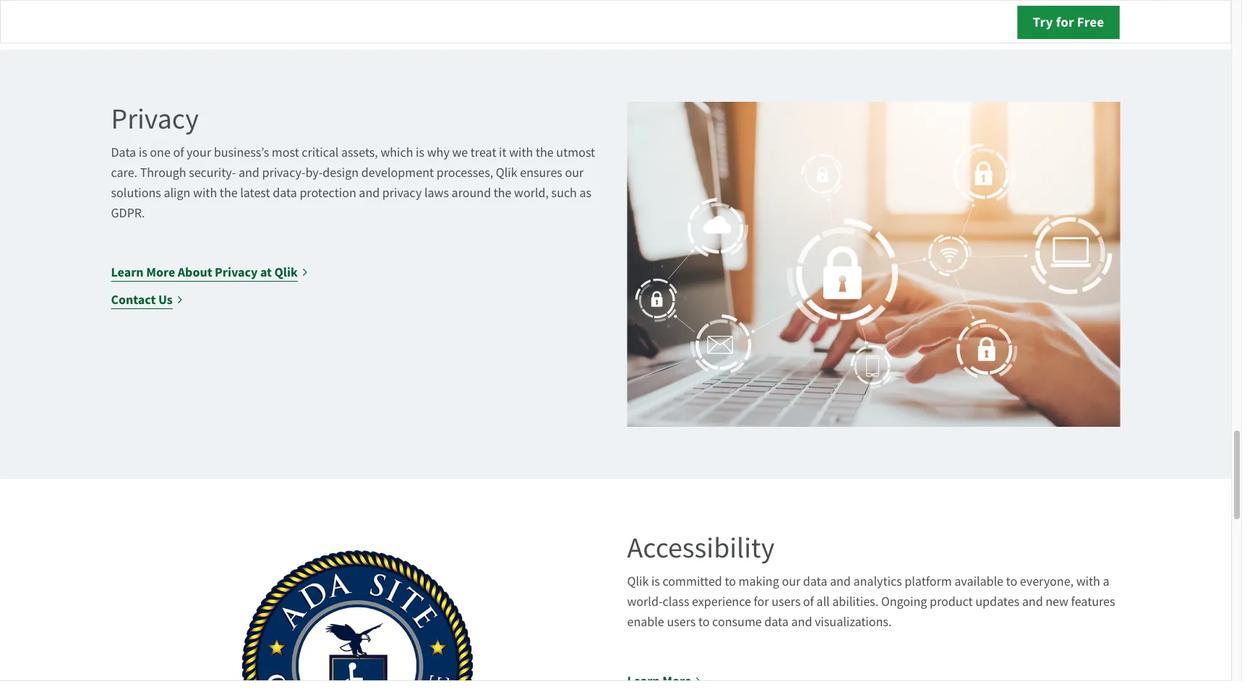 Task type: locate. For each thing, give the bounding box(es) containing it.
of inside accessibility qlik is committed to making our data and analytics platform available to everyone, with a world-class experience for users of all abilities. ongoing product updates and new features enable users to consume data and visualizations.
[[803, 594, 814, 611]]

0 horizontal spatial of
[[173, 144, 184, 161]]

2 vertical spatial qlik
[[627, 574, 649, 591]]

your
[[187, 144, 211, 161]]

experience
[[692, 594, 751, 611]]

0 horizontal spatial is
[[139, 144, 147, 161]]

0 vertical spatial of
[[173, 144, 184, 161]]

1 horizontal spatial of
[[803, 594, 814, 611]]

1 horizontal spatial users
[[772, 594, 801, 611]]

1 vertical spatial of
[[803, 594, 814, 611]]

is left one
[[139, 144, 147, 161]]

our
[[565, 165, 584, 181], [782, 574, 801, 591]]

utmost
[[556, 144, 595, 161]]

of left all
[[803, 594, 814, 611]]

1 horizontal spatial qlik
[[496, 165, 517, 181]]

visualizations.
[[815, 614, 892, 631]]

consume
[[712, 614, 762, 631]]

data
[[273, 185, 297, 202], [803, 574, 827, 591], [764, 614, 789, 631]]

0 horizontal spatial privacy
[[111, 101, 199, 138]]

qlik right at
[[274, 264, 298, 281]]

2 vertical spatial data
[[764, 614, 789, 631]]

0 vertical spatial our
[[565, 165, 584, 181]]

with left a
[[1076, 574, 1100, 591]]

1 vertical spatial qlik
[[274, 264, 298, 281]]

learn
[[111, 264, 144, 281]]

the
[[536, 144, 554, 161], [220, 185, 238, 202], [494, 185, 512, 202]]

0 vertical spatial with
[[509, 144, 533, 161]]

at
[[260, 264, 272, 281]]

0 horizontal spatial data
[[273, 185, 297, 202]]

for
[[1056, 13, 1074, 31], [754, 594, 769, 611]]

it
[[499, 144, 507, 161]]

the up ensures
[[536, 144, 554, 161]]

privacy up one
[[111, 101, 199, 138]]

0 horizontal spatial for
[[754, 594, 769, 611]]

1 horizontal spatial to
[[725, 574, 736, 591]]

committed
[[663, 574, 722, 591]]

to up updates
[[1006, 574, 1017, 591]]

data up all
[[803, 574, 827, 591]]

1 vertical spatial privacy
[[215, 264, 258, 281]]

which
[[381, 144, 413, 161]]

0 vertical spatial for
[[1056, 13, 1074, 31]]

1 vertical spatial for
[[754, 594, 769, 611]]

privacy inside privacy data is one of your business's most critical assets, which is why we treat it with the utmost care. through security- and privacy-by-design development processes, qlik ensures our solutions align with the latest data protection and privacy laws around the world, such as gdpr.
[[111, 101, 199, 138]]

business's
[[214, 144, 269, 161]]

privacy
[[111, 101, 199, 138], [215, 264, 258, 281]]

1 horizontal spatial for
[[1056, 13, 1074, 31]]

a
[[1103, 574, 1110, 591]]

to up experience
[[725, 574, 736, 591]]

privacy left at
[[215, 264, 258, 281]]

our inside accessibility qlik is committed to making our data and analytics platform available to everyone, with a world-class experience for users of all abilities. ongoing product updates and new features enable users to consume data and visualizations.
[[782, 574, 801, 591]]

class
[[663, 594, 689, 611]]

align
[[164, 185, 190, 202]]

0 vertical spatial data
[[273, 185, 297, 202]]

privacy data is one of your business's most critical assets, which is why we treat it with the utmost care. through security- and privacy-by-design development processes, qlik ensures our solutions align with the latest data protection and privacy laws around the world, such as gdpr.
[[111, 101, 595, 222]]

the down security- on the top left of the page
[[220, 185, 238, 202]]

1 horizontal spatial data
[[764, 614, 789, 631]]

0 horizontal spatial our
[[565, 165, 584, 181]]

accessibility qlik is committed to making our data and analytics platform available to everyone, with a world-class experience for users of all abilities. ongoing product updates and new features enable users to consume data and visualizations.
[[627, 531, 1115, 631]]

security-
[[189, 165, 236, 181]]

1 horizontal spatial with
[[509, 144, 533, 161]]

data right the consume
[[764, 614, 789, 631]]

contact us link
[[111, 290, 183, 310]]

qlik up world-
[[627, 574, 649, 591]]

to
[[725, 574, 736, 591], [1006, 574, 1017, 591], [698, 614, 710, 631]]

accessibility
[[627, 531, 775, 567]]

users
[[772, 594, 801, 611], [667, 614, 696, 631]]

2 horizontal spatial is
[[651, 574, 660, 591]]

to down experience
[[698, 614, 710, 631]]

our inside privacy data is one of your business's most critical assets, which is why we treat it with the utmost care. through security- and privacy-by-design development processes, qlik ensures our solutions align with the latest data protection and privacy laws around the world, such as gdpr.
[[565, 165, 584, 181]]

2 horizontal spatial with
[[1076, 574, 1100, 591]]

and
[[239, 165, 259, 181], [359, 185, 380, 202], [830, 574, 851, 591], [1022, 594, 1043, 611], [791, 614, 812, 631]]

features
[[1071, 594, 1115, 611]]

2 horizontal spatial data
[[803, 574, 827, 591]]

1 vertical spatial users
[[667, 614, 696, 631]]

2 horizontal spatial the
[[536, 144, 554, 161]]

users down the class
[[667, 614, 696, 631]]

the left world,
[[494, 185, 512, 202]]

for right the try
[[1056, 13, 1074, 31]]

is
[[139, 144, 147, 161], [416, 144, 424, 161], [651, 574, 660, 591]]

data down privacy-
[[273, 185, 297, 202]]

data inside privacy data is one of your business's most critical assets, which is why we treat it with the utmost care. through security- and privacy-by-design development processes, qlik ensures our solutions align with the latest data protection and privacy laws around the world, such as gdpr.
[[273, 185, 297, 202]]

0 horizontal spatial with
[[193, 185, 217, 202]]

processes,
[[436, 165, 493, 181]]

with down security- on the top left of the page
[[193, 185, 217, 202]]

is up world-
[[651, 574, 660, 591]]

is left why
[[416, 144, 424, 161]]

is inside accessibility qlik is committed to making our data and analytics platform available to everyone, with a world-class experience for users of all abilities. ongoing product updates and new features enable users to consume data and visualizations.
[[651, 574, 660, 591]]

qlik
[[496, 165, 517, 181], [274, 264, 298, 281], [627, 574, 649, 591]]

contact us
[[111, 292, 173, 309]]

privacy
[[382, 185, 422, 202]]

1 horizontal spatial our
[[782, 574, 801, 591]]

1 vertical spatial our
[[782, 574, 801, 591]]

solutions
[[111, 185, 161, 202]]

of right one
[[173, 144, 184, 161]]

our right making
[[782, 574, 801, 591]]

with right 'it'
[[509, 144, 533, 161]]

with
[[509, 144, 533, 161], [193, 185, 217, 202], [1076, 574, 1100, 591]]

for down making
[[754, 594, 769, 611]]

learn more about privacy at qlik link
[[111, 263, 309, 283]]

why
[[427, 144, 450, 161]]

qlik down 'it'
[[496, 165, 517, 181]]

0 vertical spatial privacy
[[111, 101, 199, 138]]

2 horizontal spatial qlik
[[627, 574, 649, 591]]

platform
[[905, 574, 952, 591]]

0 vertical spatial qlik
[[496, 165, 517, 181]]

latest
[[240, 185, 270, 202]]

world,
[[514, 185, 549, 202]]

users down making
[[772, 594, 801, 611]]

2 vertical spatial with
[[1076, 574, 1100, 591]]

through
[[140, 165, 186, 181]]

our down utmost
[[565, 165, 584, 181]]

assets,
[[341, 144, 378, 161]]

for inside accessibility qlik is committed to making our data and analytics platform available to everyone, with a world-class experience for users of all abilities. ongoing product updates and new features enable users to consume data and visualizations.
[[754, 594, 769, 611]]

of
[[173, 144, 184, 161], [803, 594, 814, 611]]

care.
[[111, 165, 137, 181]]

around
[[452, 185, 491, 202]]



Task type: describe. For each thing, give the bounding box(es) containing it.
1 horizontal spatial the
[[494, 185, 512, 202]]

data
[[111, 144, 136, 161]]

learn more about privacy at qlik
[[111, 264, 298, 281]]

about
[[178, 264, 212, 281]]

qlik inside privacy data is one of your business's most critical assets, which is why we treat it with the utmost care. through security- and privacy-by-design development processes, qlik ensures our solutions align with the latest data protection and privacy laws around the world, such as gdpr.
[[496, 165, 517, 181]]

and left visualizations.
[[791, 614, 812, 631]]

and up latest
[[239, 165, 259, 181]]

0 horizontal spatial users
[[667, 614, 696, 631]]

free
[[1077, 13, 1104, 31]]

laws
[[424, 185, 449, 202]]

product
[[930, 594, 973, 611]]

qlik inside accessibility qlik is committed to making our data and analytics platform available to everyone, with a world-class experience for users of all abilities. ongoing product updates and new features enable users to consume data and visualizations.
[[627, 574, 649, 591]]

1 vertical spatial with
[[193, 185, 217, 202]]

one
[[150, 144, 171, 161]]

and left new
[[1022, 594, 1043, 611]]

and left privacy at top left
[[359, 185, 380, 202]]

privacy-
[[262, 165, 305, 181]]

ensures
[[520, 165, 562, 181]]

is for privacy
[[139, 144, 147, 161]]

by-
[[305, 165, 323, 181]]

try
[[1033, 13, 1053, 31]]

abilities.
[[832, 594, 879, 611]]

making
[[739, 574, 779, 591]]

new
[[1046, 594, 1069, 611]]

with inside accessibility qlik is committed to making our data and analytics platform available to everyone, with a world-class experience for users of all abilities. ongoing product updates and new features enable users to consume data and visualizations.
[[1076, 574, 1100, 591]]

more
[[146, 264, 175, 281]]

everyone,
[[1020, 574, 1074, 591]]

try for free link
[[1018, 6, 1120, 39]]

and up abilities.
[[830, 574, 851, 591]]

most
[[272, 144, 299, 161]]

1 horizontal spatial is
[[416, 144, 424, 161]]

development
[[361, 165, 434, 181]]

world-
[[627, 594, 663, 611]]

analytics
[[854, 574, 902, 591]]

0 horizontal spatial qlik
[[274, 264, 298, 281]]

us
[[158, 292, 173, 309]]

1 vertical spatial data
[[803, 574, 827, 591]]

try for free
[[1033, 13, 1104, 31]]

protection
[[300, 185, 356, 202]]

available
[[955, 574, 1004, 591]]

contact
[[111, 292, 156, 309]]

ongoing
[[881, 594, 927, 611]]

critical
[[302, 144, 339, 161]]

is for accessibility
[[651, 574, 660, 591]]

as
[[580, 185, 592, 202]]

enable
[[627, 614, 664, 631]]

gdpr.
[[111, 205, 145, 222]]

ada site compliance logo image
[[111, 532, 604, 682]]

updates
[[976, 594, 1020, 611]]

treat
[[471, 144, 496, 161]]

2 horizontal spatial to
[[1006, 574, 1017, 591]]

0 horizontal spatial the
[[220, 185, 238, 202]]

all
[[817, 594, 830, 611]]

1 horizontal spatial privacy
[[215, 264, 258, 281]]

such
[[551, 185, 577, 202]]

we
[[452, 144, 468, 161]]

design
[[323, 165, 359, 181]]

of inside privacy data is one of your business's most critical assets, which is why we treat it with the utmost care. through security- and privacy-by-design development processes, qlik ensures our solutions align with the latest data protection and privacy laws around the world, such as gdpr.
[[173, 144, 184, 161]]

0 vertical spatial users
[[772, 594, 801, 611]]

0 horizontal spatial to
[[698, 614, 710, 631]]



Task type: vqa. For each thing, say whether or not it's contained in the screenshot.
THE CAN to the left
no



